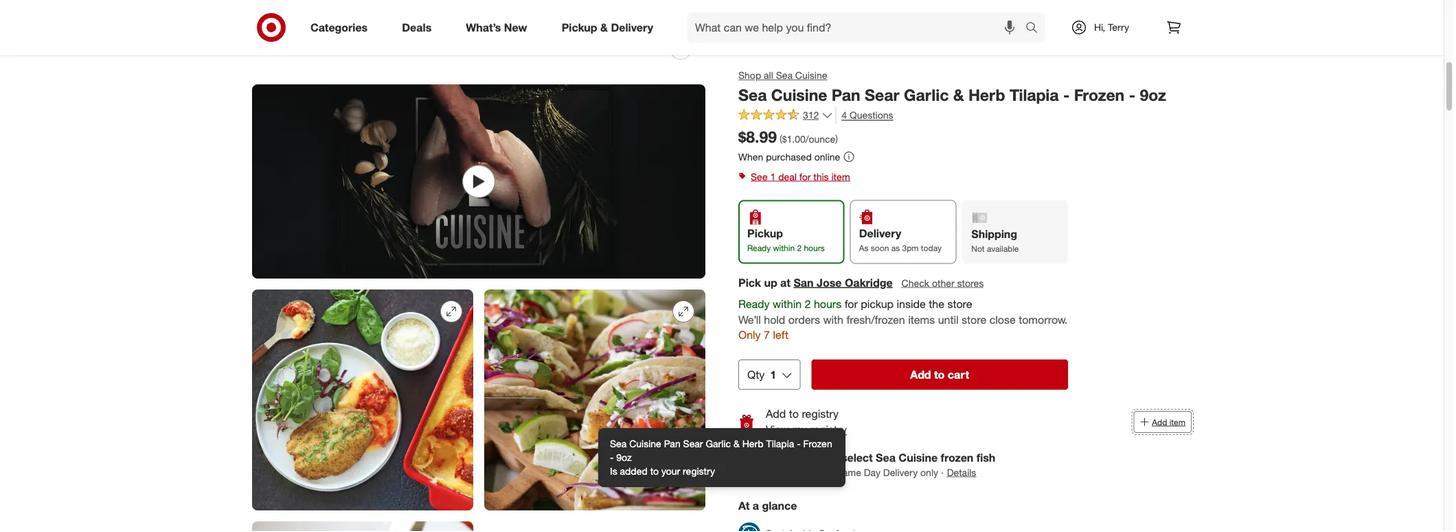 Task type: describe. For each thing, give the bounding box(es) containing it.
pickup for ready
[[747, 227, 783, 240]]

a
[[753, 500, 759, 513]]

sea cuisine pan sear garlic &#38; herb tilapia - frozen - 9oz, 5 of 11 image
[[252, 523, 473, 532]]

we'll
[[739, 313, 761, 327]]

qty 1
[[747, 368, 776, 382]]

online
[[815, 151, 840, 163]]

or
[[825, 467, 834, 479]]

fresh/frozen
[[847, 313, 905, 327]]

pan inside sea cuisine pan sear garlic & herb tilapia - frozen - 9oz is added to your registry
[[664, 438, 681, 450]]

what's
[[466, 21, 501, 34]]

shipping not available
[[972, 228, 1019, 254]]

oakridge
[[845, 276, 893, 290]]

herb inside sea cuisine pan sear garlic & herb tilapia - frozen - 9oz is added to your registry
[[742, 438, 764, 450]]

∙
[[941, 467, 944, 479]]

& inside sea cuisine pan sear garlic & herb tilapia - frozen - 9oz is added to your registry
[[734, 438, 740, 450]]

only
[[739, 329, 761, 342]]

at
[[739, 500, 750, 513]]

sear inside shop all sea cuisine sea cuisine pan sear garlic & herb tilapia - frozen - 9oz
[[865, 85, 900, 104]]

$8.99 ( $1.00 /ounce )
[[739, 127, 838, 147]]

sear inside sea cuisine pan sear garlic & herb tilapia - frozen - 9oz is added to your registry
[[683, 438, 703, 450]]

$8.49 price on select sea cuisine frozen fish link
[[766, 452, 996, 465]]

& inside shop all sea cuisine sea cuisine pan sear garlic & herb tilapia - frozen - 9oz
[[953, 85, 964, 104]]

shipping
[[972, 228, 1017, 241]]

sea cuisine pan sear garlic &#38; herb tilapia - frozen - 9oz, 1 of 11 image
[[252, 0, 706, 74]]

add to cart
[[910, 368, 969, 382]]

pickup ready within 2 hours
[[747, 227, 825, 253]]

day
[[864, 467, 881, 479]]

$8.49 price on select sea cuisine frozen fish order pickup or same day delivery only ∙ details
[[766, 452, 996, 479]]

order
[[766, 467, 791, 479]]

delivery as soon as 3pm today
[[859, 227, 942, 253]]

1 for see
[[770, 171, 776, 183]]

search button
[[1019, 12, 1052, 45]]

check other stores
[[902, 277, 984, 289]]

san jose oakridge button
[[794, 275, 893, 291]]

my
[[792, 423, 807, 437]]

at
[[780, 276, 791, 290]]

for inside ready within 2 hours for pickup inside the store we'll hold orders with fresh/frozen items until store close tomorrow. only 7 left
[[845, 297, 858, 311]]

pickup & delivery link
[[550, 12, 671, 43]]

select
[[841, 452, 873, 465]]

check other stores button
[[901, 276, 985, 291]]

terry
[[1108, 21, 1129, 33]]

view my registry link
[[766, 423, 847, 437]]

0 horizontal spatial item
[[832, 171, 850, 183]]

frozen
[[941, 452, 974, 465]]

0 vertical spatial for
[[799, 171, 811, 183]]

312 link
[[739, 108, 833, 124]]

glance
[[762, 500, 797, 513]]

the
[[929, 297, 945, 311]]

close
[[990, 313, 1016, 327]]

within inside pickup ready within 2 hours
[[773, 243, 795, 253]]

hours inside ready within 2 hours for pickup inside the store we'll hold orders with fresh/frozen items until store close tomorrow. only 7 left
[[814, 297, 842, 311]]

items
[[908, 313, 935, 327]]

questions
[[850, 109, 893, 121]]

see 1 deal for this item
[[751, 171, 850, 183]]

hold
[[764, 313, 785, 327]]

$8.49
[[766, 452, 793, 465]]

sea cuisine pan sear garlic &#38; herb tilapia - frozen - 9oz, 3 of 11 image
[[252, 290, 473, 512]]

up
[[764, 276, 777, 290]]

at a glance
[[739, 500, 797, 513]]

when purchased online
[[739, 151, 840, 163]]

1 vertical spatial store
[[962, 313, 987, 327]]

hours inside pickup ready within 2 hours
[[804, 243, 825, 253]]

details
[[947, 467, 976, 479]]

9oz inside shop all sea cuisine sea cuisine pan sear garlic & herb tilapia - frozen - 9oz
[[1140, 85, 1166, 104]]

2 inside ready within 2 hours for pickup inside the store we'll hold orders with fresh/frozen items until store close tomorrow. only 7 left
[[805, 297, 811, 311]]

jose
[[817, 276, 842, 290]]

delivery inside $8.49 price on select sea cuisine frozen fish order pickup or same day delivery only ∙ details
[[883, 467, 918, 479]]

$8.99
[[739, 127, 777, 147]]

4 questions
[[842, 109, 893, 121]]

pan inside shop all sea cuisine sea cuisine pan sear garlic & herb tilapia - frozen - 9oz
[[832, 85, 861, 104]]

add to registry view my registry
[[766, 408, 847, 437]]

as
[[891, 243, 900, 253]]

left
[[773, 329, 789, 342]]

herb inside shop all sea cuisine sea cuisine pan sear garlic & herb tilapia - frozen - 9oz
[[969, 85, 1005, 104]]

search
[[1019, 22, 1052, 35]]

0 vertical spatial registry
[[802, 408, 839, 421]]

item inside button
[[1170, 417, 1186, 428]]

cuisine inside $8.49 price on select sea cuisine frozen fish order pickup or same day delivery only ∙ details
[[899, 452, 938, 465]]

sea cuisine pan sear garlic &#38; herb tilapia - frozen - 9oz, 4 of 11 image
[[484, 290, 706, 512]]

sea inside $8.49 price on select sea cuisine frozen fish order pickup or same day delivery only ∙ details
[[876, 452, 896, 465]]

inside
[[897, 297, 926, 311]]

shop all sea cuisine sea cuisine pan sear garlic & herb tilapia - frozen - 9oz
[[739, 69, 1166, 104]]

check
[[902, 277, 930, 289]]

hi,
[[1094, 21, 1105, 33]]

9oz inside sea cuisine pan sear garlic & herb tilapia - frozen - 9oz is added to your registry
[[616, 452, 632, 464]]

san
[[794, 276, 814, 290]]

pickup inside $8.49 price on select sea cuisine frozen fish order pickup or same day delivery only ∙ details
[[793, 467, 822, 479]]

add item button
[[1134, 411, 1192, 433]]

new
[[504, 21, 527, 34]]

cart
[[948, 368, 969, 382]]

pickup
[[861, 297, 894, 311]]



Task type: locate. For each thing, give the bounding box(es) containing it.
store up until
[[948, 297, 972, 311]]

tomorrow.
[[1019, 313, 1068, 327]]

what's new
[[466, 21, 527, 34]]

1 horizontal spatial item
[[1170, 417, 1186, 428]]

pan
[[832, 85, 861, 104], [664, 438, 681, 450]]

ready up pick at the right
[[747, 243, 771, 253]]

2 horizontal spatial to
[[934, 368, 945, 382]]

sea cuisine pan sear garlic &#38; herb tilapia - frozen - 9oz, 2 of 11, play video image
[[252, 85, 706, 279]]

details button
[[946, 466, 977, 481]]

categories link
[[299, 12, 385, 43]]

1 vertical spatial ready
[[739, 297, 770, 311]]

cuisine inside sea cuisine pan sear garlic & herb tilapia - frozen - 9oz is added to your registry
[[629, 438, 661, 450]]

$1.00
[[782, 133, 806, 145]]

pickup
[[562, 21, 597, 34], [747, 227, 783, 240], [793, 467, 822, 479]]

sea inside sea cuisine pan sear garlic & herb tilapia - frozen - 9oz is added to your registry
[[610, 438, 627, 450]]

to up my
[[789, 408, 799, 421]]

soon
[[871, 243, 889, 253]]

today
[[921, 243, 942, 253]]

1 horizontal spatial pickup
[[747, 227, 783, 240]]

orders
[[789, 313, 820, 327]]

2
[[797, 243, 802, 253], [805, 297, 811, 311]]

0 vertical spatial ready
[[747, 243, 771, 253]]

1 horizontal spatial sear
[[865, 85, 900, 104]]

1 for qty
[[770, 368, 776, 382]]

1 1 from the top
[[770, 171, 776, 183]]

sea right all
[[776, 69, 793, 81]]

1
[[770, 171, 776, 183], [770, 368, 776, 382]]

delivery inside delivery as soon as 3pm today
[[859, 227, 902, 240]]

1 vertical spatial herb
[[742, 438, 764, 450]]

1 within from the top
[[773, 243, 795, 253]]

2 vertical spatial delivery
[[883, 467, 918, 479]]

frozen up price
[[803, 438, 832, 450]]

tilapia down search button
[[1010, 85, 1059, 104]]

stores
[[957, 277, 984, 289]]

pickup right new
[[562, 21, 597, 34]]

not
[[972, 243, 985, 254]]

available
[[987, 243, 1019, 254]]

1 horizontal spatial pan
[[832, 85, 861, 104]]

your
[[662, 466, 680, 478]]

store right until
[[962, 313, 987, 327]]

registry up on
[[810, 423, 847, 437]]

0 vertical spatial pan
[[832, 85, 861, 104]]

2 horizontal spatial pickup
[[793, 467, 822, 479]]

sea
[[776, 69, 793, 81], [739, 85, 767, 104], [610, 438, 627, 450], [876, 452, 896, 465]]

0 vertical spatial within
[[773, 243, 795, 253]]

9oz
[[1140, 85, 1166, 104], [616, 452, 632, 464]]

garlic inside sea cuisine pan sear garlic & herb tilapia - frozen - 9oz is added to your registry
[[706, 438, 731, 450]]

deal
[[778, 171, 797, 183]]

for down san jose oakridge button
[[845, 297, 858, 311]]

0 horizontal spatial pan
[[664, 438, 681, 450]]

1 horizontal spatial 2
[[805, 297, 811, 311]]

1 vertical spatial pan
[[664, 438, 681, 450]]

1 vertical spatial item
[[1170, 417, 1186, 428]]

pan up the 4
[[832, 85, 861, 104]]

registry up view my registry link
[[802, 408, 839, 421]]

to inside button
[[934, 368, 945, 382]]

2 within from the top
[[773, 297, 802, 311]]

ready inside ready within 2 hours for pickup inside the store we'll hold orders with fresh/frozen items until store close tomorrow. only 7 left
[[739, 297, 770, 311]]

frozen inside shop all sea cuisine sea cuisine pan sear garlic & herb tilapia - frozen - 9oz
[[1074, 85, 1125, 104]]

0 vertical spatial tilapia
[[1010, 85, 1059, 104]]

pickup inside pickup ready within 2 hours
[[747, 227, 783, 240]]

sear
[[865, 85, 900, 104], [683, 438, 703, 450]]

shop
[[739, 69, 761, 81]]

within up hold
[[773, 297, 802, 311]]

tilapia
[[1010, 85, 1059, 104], [766, 438, 794, 450]]

hours up 'pick up at san jose oakridge'
[[804, 243, 825, 253]]

)
[[836, 133, 838, 145]]

same
[[837, 467, 861, 479]]

1 right qty in the bottom of the page
[[770, 368, 776, 382]]

add to cart button
[[812, 360, 1068, 390]]

store
[[948, 297, 972, 311], [962, 313, 987, 327]]

2 vertical spatial &
[[734, 438, 740, 450]]

hours up with
[[814, 297, 842, 311]]

price
[[796, 452, 822, 465]]

1 horizontal spatial for
[[845, 297, 858, 311]]

1 horizontal spatial garlic
[[904, 85, 949, 104]]

hours
[[804, 243, 825, 253], [814, 297, 842, 311]]

add for add to cart
[[910, 368, 931, 382]]

0 vertical spatial delivery
[[611, 21, 653, 34]]

pickup & delivery
[[562, 21, 653, 34]]

tilapia inside sea cuisine pan sear garlic & herb tilapia - frozen - 9oz is added to your registry
[[766, 438, 794, 450]]

0 vertical spatial &
[[600, 21, 608, 34]]

0 vertical spatial to
[[934, 368, 945, 382]]

qty
[[747, 368, 765, 382]]

0 horizontal spatial 2
[[797, 243, 802, 253]]

1 vertical spatial pickup
[[747, 227, 783, 240]]

within
[[773, 243, 795, 253], [773, 297, 802, 311]]

1 vertical spatial within
[[773, 297, 802, 311]]

garlic inside shop all sea cuisine sea cuisine pan sear garlic & herb tilapia - frozen - 9oz
[[904, 85, 949, 104]]

1 vertical spatial 1
[[770, 368, 776, 382]]

sea cuisine pan sear garlic & herb tilapia - frozen - 9oz is added to your registry
[[610, 438, 832, 478]]

&
[[600, 21, 608, 34], [953, 85, 964, 104], [734, 438, 740, 450]]

2 inside pickup ready within 2 hours
[[797, 243, 802, 253]]

sea down 'shop'
[[739, 85, 767, 104]]

7
[[764, 329, 770, 342]]

herb
[[969, 85, 1005, 104], [742, 438, 764, 450]]

1 vertical spatial tilapia
[[766, 438, 794, 450]]

purchased
[[766, 151, 812, 163]]

0 vertical spatial 9oz
[[1140, 85, 1166, 104]]

0 vertical spatial herb
[[969, 85, 1005, 104]]

registry
[[802, 408, 839, 421], [810, 423, 847, 437], [683, 466, 715, 478]]

what's new link
[[454, 12, 545, 43]]

1 horizontal spatial add
[[910, 368, 931, 382]]

frozen down hi, on the right top
[[1074, 85, 1125, 104]]

garlic
[[904, 85, 949, 104], [706, 438, 731, 450]]

0 vertical spatial sear
[[865, 85, 900, 104]]

1 vertical spatial &
[[953, 85, 964, 104]]

with
[[823, 313, 844, 327]]

1 horizontal spatial herb
[[969, 85, 1005, 104]]

0 horizontal spatial add
[[766, 408, 786, 421]]

1 vertical spatial registry
[[810, 423, 847, 437]]

1 vertical spatial garlic
[[706, 438, 731, 450]]

0 vertical spatial 1
[[770, 171, 776, 183]]

pick up at san jose oakridge
[[739, 276, 893, 290]]

to left cart
[[934, 368, 945, 382]]

-
[[1063, 85, 1070, 104], [1129, 85, 1136, 104], [797, 438, 801, 450], [610, 452, 614, 464]]

2 horizontal spatial &
[[953, 85, 964, 104]]

add for add to registry view my registry
[[766, 408, 786, 421]]

1 vertical spatial hours
[[814, 297, 842, 311]]

0 horizontal spatial for
[[799, 171, 811, 183]]

tilapia inside shop all sea cuisine sea cuisine pan sear garlic & herb tilapia - frozen - 9oz
[[1010, 85, 1059, 104]]

pickup down price
[[793, 467, 822, 479]]

1 vertical spatial 2
[[805, 297, 811, 311]]

registry right your
[[683, 466, 715, 478]]

ready inside pickup ready within 2 hours
[[747, 243, 771, 253]]

4
[[842, 109, 847, 121]]

categories
[[311, 21, 368, 34]]

to inside sea cuisine pan sear garlic & herb tilapia - frozen - 9oz is added to your registry
[[650, 466, 659, 478]]

as
[[859, 243, 869, 253]]

sea up day on the right of the page
[[876, 452, 896, 465]]

to left your
[[650, 466, 659, 478]]

is
[[610, 466, 617, 478]]

alert containing sea cuisine pan sear garlic & herb tilapia - frozen - 9oz
[[610, 438, 834, 479]]

312
[[803, 109, 819, 121]]

2 horizontal spatial add
[[1152, 417, 1167, 428]]

see
[[751, 171, 768, 183]]

ready within 2 hours for pickup inside the store we'll hold orders with fresh/frozen items until store close tomorrow. only 7 left
[[739, 297, 1068, 342]]

0 vertical spatial store
[[948, 297, 972, 311]]

0 horizontal spatial sear
[[683, 438, 703, 450]]

2 1 from the top
[[770, 368, 776, 382]]

1 horizontal spatial frozen
[[1074, 85, 1125, 104]]

add inside add to registry view my registry
[[766, 408, 786, 421]]

2 up san
[[797, 243, 802, 253]]

to for registry
[[789, 408, 799, 421]]

for left the this on the right of page
[[799, 171, 811, 183]]

0 vertical spatial 2
[[797, 243, 802, 253]]

1 vertical spatial 9oz
[[616, 452, 632, 464]]

tilapia up "$8.49"
[[766, 438, 794, 450]]

all
[[764, 69, 773, 81]]

hi, terry
[[1094, 21, 1129, 33]]

add inside add item button
[[1152, 417, 1167, 428]]

1 horizontal spatial tilapia
[[1010, 85, 1059, 104]]

0 horizontal spatial to
[[650, 466, 659, 478]]

view
[[766, 423, 789, 437]]

0 horizontal spatial 9oz
[[616, 452, 632, 464]]

0 horizontal spatial &
[[600, 21, 608, 34]]

(
[[780, 133, 782, 145]]

1 right see
[[770, 171, 776, 183]]

add for add item
[[1152, 417, 1167, 428]]

1 vertical spatial delivery
[[859, 227, 902, 240]]

1 horizontal spatial 9oz
[[1140, 85, 1166, 104]]

delivery inside pickup & delivery link
[[611, 21, 653, 34]]

0 vertical spatial frozen
[[1074, 85, 1125, 104]]

pickup up up
[[747, 227, 783, 240]]

4 questions link
[[836, 108, 893, 123]]

registry inside sea cuisine pan sear garlic & herb tilapia - frozen - 9oz is added to your registry
[[683, 466, 715, 478]]

2 vertical spatial registry
[[683, 466, 715, 478]]

within up at
[[773, 243, 795, 253]]

pick
[[739, 276, 761, 290]]

What can we help you find? suggestions appear below search field
[[687, 12, 1029, 43]]

alert
[[610, 438, 834, 479]]

1 vertical spatial sear
[[683, 438, 703, 450]]

2 up orders
[[805, 297, 811, 311]]

deals
[[402, 21, 432, 34]]

2 vertical spatial pickup
[[793, 467, 822, 479]]

0 horizontal spatial frozen
[[803, 438, 832, 450]]

0 horizontal spatial tilapia
[[766, 438, 794, 450]]

until
[[938, 313, 959, 327]]

0 vertical spatial pickup
[[562, 21, 597, 34]]

1 vertical spatial for
[[845, 297, 858, 311]]

when
[[739, 151, 763, 163]]

0 vertical spatial item
[[832, 171, 850, 183]]

0 horizontal spatial pickup
[[562, 21, 597, 34]]

0 vertical spatial garlic
[[904, 85, 949, 104]]

2 vertical spatial to
[[650, 466, 659, 478]]

add inside "add to cart" button
[[910, 368, 931, 382]]

item
[[832, 171, 850, 183], [1170, 417, 1186, 428]]

only
[[921, 467, 938, 479]]

within inside ready within 2 hours for pickup inside the store we'll hold orders with fresh/frozen items until store close tomorrow. only 7 left
[[773, 297, 802, 311]]

other
[[932, 277, 955, 289]]

0 vertical spatial hours
[[804, 243, 825, 253]]

0 horizontal spatial herb
[[742, 438, 764, 450]]

to inside add to registry view my registry
[[789, 408, 799, 421]]

sea up is
[[610, 438, 627, 450]]

delivery
[[611, 21, 653, 34], [859, 227, 902, 240], [883, 467, 918, 479]]

to for cart
[[934, 368, 945, 382]]

see 1 deal for this item link
[[739, 167, 1192, 186]]

ready
[[747, 243, 771, 253], [739, 297, 770, 311]]

ready up we'll
[[739, 297, 770, 311]]

pan up your
[[664, 438, 681, 450]]

fish
[[977, 452, 996, 465]]

1 vertical spatial to
[[789, 408, 799, 421]]

1 horizontal spatial to
[[789, 408, 799, 421]]

0 horizontal spatial garlic
[[706, 438, 731, 450]]

frozen inside sea cuisine pan sear garlic & herb tilapia - frozen - 9oz is added to your registry
[[803, 438, 832, 450]]

add item
[[1152, 417, 1186, 428]]

pickup for &
[[562, 21, 597, 34]]

added
[[620, 466, 648, 478]]

1 horizontal spatial &
[[734, 438, 740, 450]]

1 vertical spatial frozen
[[803, 438, 832, 450]]



Task type: vqa. For each thing, say whether or not it's contained in the screenshot.
FL within Black Girl Sunscreen Broad Spectrum - SPF 30 - 3 fl oz
no



